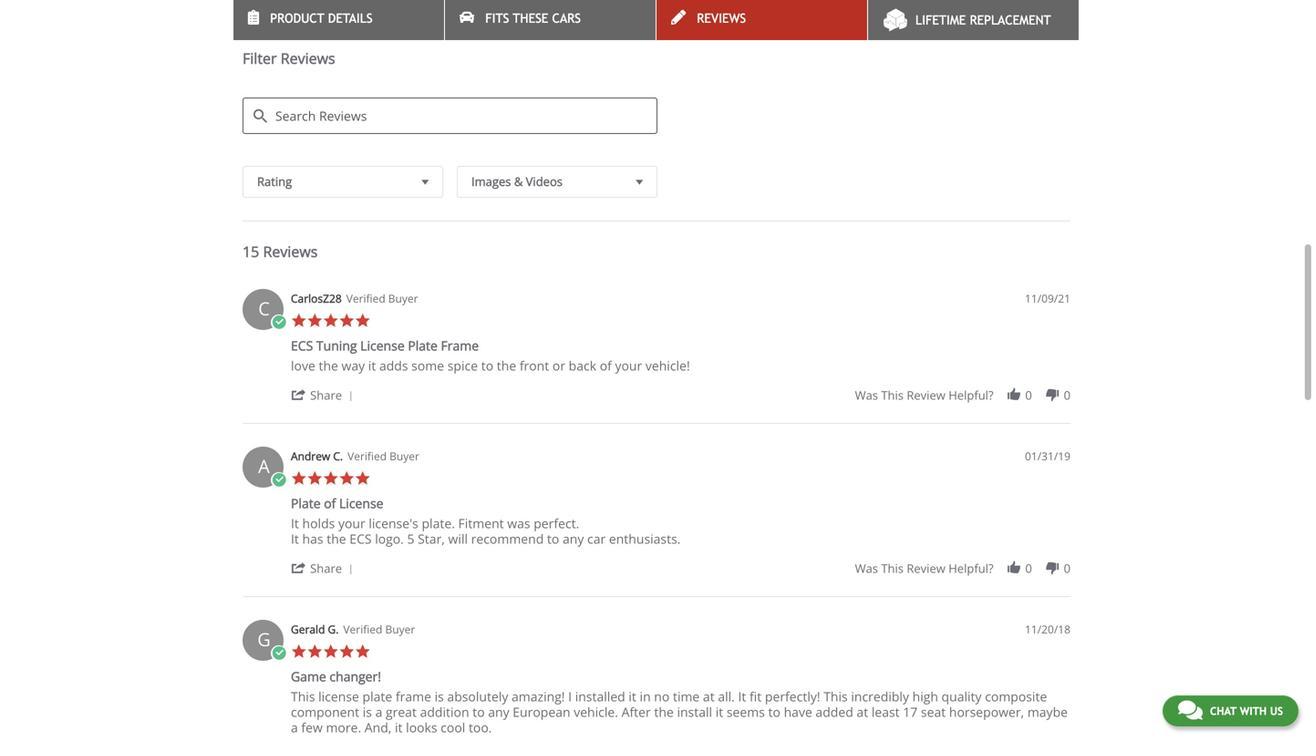 Task type: vqa. For each thing, say whether or not it's contained in the screenshot.
Lighting link
no



Task type: locate. For each thing, give the bounding box(es) containing it.
at
[[703, 688, 715, 706], [857, 704, 869, 721]]

the right 'in'
[[654, 704, 674, 721]]

of up "holds"
[[324, 495, 336, 512]]

review left vote up review by carlosz28 on  9 nov 2021 icon
[[907, 387, 946, 404]]

product details
[[270, 11, 373, 26]]

1 vertical spatial your
[[338, 515, 366, 532]]

maybe
[[1028, 704, 1068, 721]]

to right was
[[547, 531, 559, 548]]

share button down "love"
[[291, 386, 360, 404]]

the inside plate of license it holds your license's plate. fitment was perfect. it has the ecs logo. 5 star, will recommend to any car enthusiasts.
[[327, 531, 346, 548]]

0 vertical spatial license
[[360, 337, 405, 355]]

verified buyer heading for c
[[346, 291, 418, 307]]

gerald g. verified buyer
[[291, 622, 415, 637]]

verified buyer heading for a
[[348, 449, 420, 464]]

license up adds
[[360, 337, 405, 355]]

to
[[481, 357, 494, 375], [547, 531, 559, 548], [473, 704, 485, 721], [769, 704, 781, 721]]

group for c
[[855, 387, 1071, 404]]

2 review from the top
[[907, 561, 946, 577]]

2 was from the top
[[855, 561, 878, 577]]

gerald
[[291, 622, 325, 637]]

2 was this review helpful? from the top
[[855, 561, 994, 577]]

1 review from the top
[[907, 387, 946, 404]]

lifetime
[[916, 13, 966, 27]]

share button for c
[[291, 386, 360, 404]]

your
[[615, 357, 642, 375], [338, 515, 366, 532]]

0 vertical spatial share button
[[291, 386, 360, 404]]

license inside plate of license it holds your license's plate. fitment was perfect. it has the ecs logo. 5 star, will recommend to any car enthusiasts.
[[339, 495, 384, 512]]

it right and,
[[395, 719, 403, 737]]

0 vertical spatial your
[[615, 357, 642, 375]]

any inside game changer! this license plate frame is absolutely amazing! i installed it in no time at all. it fit perfectly! this incredibly high quality composite component is a great addition to any european vehicle. after the install it seems to have added at least 17 seat horsepower, maybe a few more. and, it looks cool too.
[[488, 704, 510, 721]]

buyer for g
[[385, 622, 415, 637]]

buyer right g.
[[385, 622, 415, 637]]

1 helpful? from the top
[[949, 387, 994, 404]]

2 vertical spatial circle checkmark image
[[271, 646, 287, 662]]

license inside the ecs tuning license plate frame love the way it adds some spice to the front or back of your vehicle!
[[360, 337, 405, 355]]

1 this from the top
[[881, 387, 904, 404]]

filter reviews
[[243, 49, 335, 68]]

license for a
[[339, 495, 384, 512]]

0 vertical spatial review
[[907, 387, 946, 404]]

0 vertical spatial was this review helpful?
[[855, 387, 994, 404]]

of
[[600, 357, 612, 375], [324, 495, 336, 512]]

this
[[881, 387, 904, 404], [881, 561, 904, 577]]

0 horizontal spatial is
[[363, 704, 372, 721]]

1 was from the top
[[855, 387, 878, 404]]

looks
[[406, 719, 437, 737]]

verified buyer heading
[[346, 291, 418, 307], [348, 449, 420, 464], [343, 622, 415, 638]]

or
[[553, 357, 566, 375]]

2 down triangle image from the left
[[632, 173, 648, 191]]

any left car
[[563, 531, 584, 548]]

this down game
[[291, 688, 315, 706]]

it inside game changer! this license plate frame is absolutely amazing! i installed it in no time at all. it fit perfectly! this incredibly high quality composite component is a great addition to any european vehicle. after the install it seems to have added at least 17 seat horsepower, maybe a few more. and, it looks cool too.
[[738, 688, 747, 706]]

us
[[1270, 705, 1283, 718]]

fits these cars
[[485, 11, 581, 26]]

1 vertical spatial of
[[324, 495, 336, 512]]

verified right carlosz28 at the left of page
[[346, 291, 386, 306]]

2 helpful? from the top
[[949, 561, 994, 577]]

cool
[[441, 719, 465, 737]]

1 horizontal spatial this
[[824, 688, 848, 706]]

reviews inside heading
[[281, 49, 335, 68]]

is right the more.
[[363, 704, 372, 721]]

0 vertical spatial any
[[563, 531, 584, 548]]

0 horizontal spatial plate
[[291, 495, 321, 512]]

a left few
[[291, 719, 298, 737]]

your right "holds"
[[338, 515, 366, 532]]

magnifying glass image
[[254, 110, 267, 123]]

tuning
[[316, 337, 357, 355]]

it right way
[[368, 357, 376, 375]]

2 this from the left
[[824, 688, 848, 706]]

2 vertical spatial buyer
[[385, 622, 415, 637]]

helpful? for c
[[949, 387, 994, 404]]

vehicle!
[[646, 357, 690, 375]]

0 right vote down review by carlosz28 on  9 nov 2021 "image"
[[1064, 387, 1071, 404]]

car
[[587, 531, 606, 548]]

at left all. on the bottom of page
[[703, 688, 715, 706]]

have
[[784, 704, 813, 721]]

buyer up ecs tuning license plate frame "heading"
[[388, 291, 418, 306]]

verified right c. in the bottom of the page
[[348, 449, 387, 464]]

1 vertical spatial this
[[881, 561, 904, 577]]

circle checkmark image right the 'g'
[[271, 646, 287, 662]]

down triangle image
[[417, 173, 433, 191], [632, 173, 648, 191]]

0 right vote up review by andrew c. on 31 jan 2019 image
[[1026, 561, 1032, 577]]

the right has
[[327, 531, 346, 548]]

0 vertical spatial plate
[[408, 337, 438, 355]]

license up license's
[[339, 495, 384, 512]]

1 horizontal spatial a
[[375, 704, 383, 721]]

1 horizontal spatial any
[[563, 531, 584, 548]]

1 vertical spatial was
[[855, 561, 878, 577]]

1 vertical spatial share button
[[291, 560, 360, 577]]

to right spice at the left of page
[[481, 357, 494, 375]]

star image down 'carlosz28 verified buyer' on the top
[[355, 313, 371, 329]]

0 vertical spatial ecs
[[291, 337, 313, 355]]

tab panel
[[234, 280, 1080, 742]]

was for c
[[855, 387, 878, 404]]

rating
[[257, 173, 292, 190]]

circle checkmark image
[[271, 315, 287, 331], [271, 473, 287, 489], [271, 646, 287, 662]]

1 down triangle image from the left
[[417, 173, 433, 191]]

0 horizontal spatial ecs
[[291, 337, 313, 355]]

buyer
[[388, 291, 418, 306], [390, 449, 420, 464], [385, 622, 415, 637]]

1 share button from the top
[[291, 386, 360, 404]]

share left seperator image
[[310, 387, 342, 404]]

ecs inside plate of license it holds your license's plate. fitment was perfect. it has the ecs logo. 5 star, will recommend to any car enthusiasts.
[[350, 531, 372, 548]]

plate
[[408, 337, 438, 355], [291, 495, 321, 512]]

your left vehicle!
[[615, 357, 642, 375]]

verified for a
[[348, 449, 387, 464]]

ecs up "love"
[[291, 337, 313, 355]]

1 horizontal spatial your
[[615, 357, 642, 375]]

verified for g
[[343, 622, 383, 637]]

in
[[640, 688, 651, 706]]

it
[[291, 515, 299, 532], [291, 531, 299, 548], [738, 688, 747, 706]]

share image
[[291, 387, 307, 403]]

1 vertical spatial verified
[[348, 449, 387, 464]]

plate of license heading
[[291, 495, 384, 516]]

vehicle.
[[574, 704, 618, 721]]

1 vertical spatial buyer
[[390, 449, 420, 464]]

is right the frame
[[435, 688, 444, 706]]

product details link
[[234, 0, 444, 40]]

star image
[[355, 313, 371, 329], [323, 471, 339, 487], [323, 644, 339, 660], [339, 644, 355, 660]]

was this review helpful? left vote up review by andrew c. on 31 jan 2019 image
[[855, 561, 994, 577]]

filter reviews heading
[[243, 49, 1071, 84]]

share button down has
[[291, 560, 360, 577]]

the
[[319, 357, 338, 375], [497, 357, 516, 375], [327, 531, 346, 548], [654, 704, 674, 721]]

0 vertical spatial this
[[881, 387, 904, 404]]

share
[[310, 387, 342, 404], [310, 561, 342, 577]]

verified buyer heading right g.
[[343, 622, 415, 638]]

0 horizontal spatial down triangle image
[[417, 173, 433, 191]]

1 vertical spatial any
[[488, 704, 510, 721]]

reviews for 15 reviews
[[263, 242, 318, 261]]

review
[[907, 387, 946, 404], [907, 561, 946, 577]]

chat with us
[[1210, 705, 1283, 718]]

1 share from the top
[[310, 387, 342, 404]]

spice
[[448, 357, 478, 375]]

2 circle checkmark image from the top
[[271, 473, 287, 489]]

was this review helpful? left vote up review by carlosz28 on  9 nov 2021 icon
[[855, 387, 994, 404]]

reviews link
[[657, 0, 867, 40]]

more.
[[326, 719, 361, 737]]

5
[[407, 531, 415, 548]]

fits these cars link
[[445, 0, 656, 40]]

1 vertical spatial group
[[855, 561, 1071, 577]]

review date 11/09/21 element
[[1025, 291, 1071, 307]]

vote down review by carlosz28 on  9 nov 2021 image
[[1045, 387, 1061, 403]]

0 vertical spatial helpful?
[[949, 387, 994, 404]]

0 vertical spatial share
[[310, 387, 342, 404]]

images
[[472, 173, 511, 190]]

license
[[360, 337, 405, 355], [339, 495, 384, 512]]

share left seperator icon
[[310, 561, 342, 577]]

to right cool
[[473, 704, 485, 721]]

circle checkmark image for c
[[271, 315, 287, 331]]

comments image
[[1178, 700, 1203, 722]]

reviews down product
[[281, 49, 335, 68]]

chat with us link
[[1163, 696, 1299, 727]]

2 vertical spatial verified
[[343, 622, 383, 637]]

review left vote up review by andrew c. on 31 jan 2019 image
[[907, 561, 946, 577]]

g.
[[328, 622, 339, 637]]

plate inside plate of license it holds your license's plate. fitment was perfect. it has the ecs logo. 5 star, will recommend to any car enthusiasts.
[[291, 495, 321, 512]]

was this review helpful?
[[855, 387, 994, 404], [855, 561, 994, 577]]

0 horizontal spatial a
[[291, 719, 298, 737]]

circle checkmark image for g
[[271, 646, 287, 662]]

3 circle checkmark image from the top
[[271, 646, 287, 662]]

0 vertical spatial verified buyer heading
[[346, 291, 418, 307]]

2 vertical spatial reviews
[[263, 242, 318, 261]]

1 horizontal spatial down triangle image
[[632, 173, 648, 191]]

0
[[1026, 387, 1032, 404], [1064, 387, 1071, 404], [1026, 561, 1032, 577], [1064, 561, 1071, 577]]

2 share button from the top
[[291, 560, 360, 577]]

Search Reviews search field
[[243, 98, 658, 134]]

0 horizontal spatial at
[[703, 688, 715, 706]]

helpful?
[[949, 387, 994, 404], [949, 561, 994, 577]]

reviews up filter reviews heading
[[697, 11, 746, 26]]

1 vertical spatial ecs
[[350, 531, 372, 548]]

0 vertical spatial group
[[855, 387, 1071, 404]]

circle checkmark image right the c
[[271, 315, 287, 331]]

was this review helpful? for a
[[855, 561, 994, 577]]

2 share from the top
[[310, 561, 342, 577]]

verified buyer heading right c. in the bottom of the page
[[348, 449, 420, 464]]

any
[[563, 531, 584, 548], [488, 704, 510, 721]]

plate up "holds"
[[291, 495, 321, 512]]

buyer right c. in the bottom of the page
[[390, 449, 420, 464]]

verified buyer heading up ecs tuning license plate frame "heading"
[[346, 291, 418, 307]]

plate inside the ecs tuning license plate frame love the way it adds some spice to the front or back of your vehicle!
[[408, 337, 438, 355]]

installed
[[575, 688, 626, 706]]

1 vertical spatial license
[[339, 495, 384, 512]]

1 vertical spatial helpful?
[[949, 561, 994, 577]]

0 right 'vote down review by andrew c. on 31 jan 2019' image
[[1064, 561, 1071, 577]]

0 horizontal spatial of
[[324, 495, 336, 512]]

0 horizontal spatial any
[[488, 704, 510, 721]]

down triangle image for images & videos
[[632, 173, 648, 191]]

your inside the ecs tuning license plate frame love the way it adds some spice to the front or back of your vehicle!
[[615, 357, 642, 375]]

2 this from the top
[[881, 561, 904, 577]]

share for a
[[310, 561, 342, 577]]

0 vertical spatial of
[[600, 357, 612, 375]]

ecs tuning license plate frame heading
[[291, 337, 479, 358]]

the down tuning
[[319, 357, 338, 375]]

1 horizontal spatial of
[[600, 357, 612, 375]]

2 vertical spatial verified buyer heading
[[343, 622, 415, 638]]

lifetime replacement link
[[868, 0, 1079, 40]]

frame
[[396, 688, 431, 706]]

helpful? for a
[[949, 561, 994, 577]]

Images & Videos Filter field
[[457, 166, 658, 198]]

this
[[291, 688, 315, 706], [824, 688, 848, 706]]

1 vertical spatial verified buyer heading
[[348, 449, 420, 464]]

a left great
[[375, 704, 383, 721]]

0 horizontal spatial this
[[291, 688, 315, 706]]

to inside plate of license it holds your license's plate. fitment was perfect. it has the ecs logo. 5 star, will recommend to any car enthusiasts.
[[547, 531, 559, 548]]

ecs left logo.
[[350, 531, 372, 548]]

11/20/18
[[1025, 622, 1071, 637]]

review date 01/31/19 element
[[1025, 449, 1071, 464]]

seperator image
[[345, 565, 356, 576]]

a
[[375, 704, 383, 721], [291, 719, 298, 737]]

at left least
[[857, 704, 869, 721]]

group
[[855, 387, 1071, 404], [855, 561, 1071, 577]]

1 horizontal spatial plate
[[408, 337, 438, 355]]

1 vertical spatial reviews
[[281, 49, 335, 68]]

1 vertical spatial plate
[[291, 495, 321, 512]]

verified buyer heading for g
[[343, 622, 415, 638]]

helpful? left vote up review by andrew c. on 31 jan 2019 image
[[949, 561, 994, 577]]

star image
[[291, 313, 307, 329], [307, 313, 323, 329], [323, 313, 339, 329], [339, 313, 355, 329], [291, 471, 307, 487], [307, 471, 323, 487], [339, 471, 355, 487], [355, 471, 371, 487], [291, 644, 307, 660], [307, 644, 323, 660], [355, 644, 371, 660]]

1 circle checkmark image from the top
[[271, 315, 287, 331]]

0 vertical spatial was
[[855, 387, 878, 404]]

down triangle image for rating
[[417, 173, 433, 191]]

0 vertical spatial reviews
[[697, 11, 746, 26]]

love
[[291, 357, 315, 375]]

down triangle image inside rating filter field
[[417, 173, 433, 191]]

1 horizontal spatial ecs
[[350, 531, 372, 548]]

of inside the ecs tuning license plate frame love the way it adds some spice to the front or back of your vehicle!
[[600, 357, 612, 375]]

1 vertical spatial share
[[310, 561, 342, 577]]

share button
[[291, 386, 360, 404], [291, 560, 360, 577]]

1 was this review helpful? from the top
[[855, 387, 994, 404]]

share button for a
[[291, 560, 360, 577]]

verified right g.
[[343, 622, 383, 637]]

added
[[816, 704, 854, 721]]

enthusiasts.
[[609, 531, 681, 548]]

circle checkmark image right the a
[[271, 473, 287, 489]]

helpful? left vote up review by carlosz28 on  9 nov 2021 icon
[[949, 387, 994, 404]]

your inside plate of license it holds your license's plate. fitment was perfect. it has the ecs logo. 5 star, will recommend to any car enthusiasts.
[[338, 515, 366, 532]]

0 horizontal spatial your
[[338, 515, 366, 532]]

0 right vote up review by carlosz28 on  9 nov 2021 icon
[[1026, 387, 1032, 404]]

1 vertical spatial was this review helpful?
[[855, 561, 994, 577]]

0 vertical spatial circle checkmark image
[[271, 315, 287, 331]]

1 vertical spatial circle checkmark image
[[271, 473, 287, 489]]

review for c
[[907, 387, 946, 404]]

&
[[514, 173, 523, 190]]

down triangle image inside images & videos filter field
[[632, 173, 648, 191]]

reviews
[[697, 11, 746, 26], [281, 49, 335, 68], [263, 242, 318, 261]]

plate up some
[[408, 337, 438, 355]]

any left amazing!
[[488, 704, 510, 721]]

this right 'have'
[[824, 688, 848, 706]]

1 vertical spatial review
[[907, 561, 946, 577]]

2 group from the top
[[855, 561, 1071, 577]]

reviews right 15
[[263, 242, 318, 261]]

of right back
[[600, 357, 612, 375]]

1 group from the top
[[855, 387, 1071, 404]]



Task type: describe. For each thing, give the bounding box(es) containing it.
license
[[318, 688, 359, 706]]

ecs inside the ecs tuning license plate frame love the way it adds some spice to the front or back of your vehicle!
[[291, 337, 313, 355]]

lifetime replacement
[[916, 13, 1051, 27]]

incredibly
[[851, 688, 909, 706]]

component
[[291, 704, 359, 721]]

andrew
[[291, 449, 330, 464]]

i
[[568, 688, 572, 706]]

no
[[654, 688, 670, 706]]

this for c
[[881, 387, 904, 404]]

perfectly!
[[765, 688, 821, 706]]

has
[[302, 531, 323, 548]]

buyer for a
[[390, 449, 420, 464]]

front
[[520, 357, 549, 375]]

amazing!
[[512, 688, 565, 706]]

15
[[243, 242, 259, 261]]

g
[[257, 627, 271, 652]]

share for c
[[310, 387, 342, 404]]

details
[[328, 11, 373, 26]]

vote up review by carlosz28 on  9 nov 2021 image
[[1006, 387, 1022, 403]]

european
[[513, 704, 571, 721]]

it right install
[[716, 704, 724, 721]]

time
[[673, 688, 700, 706]]

game changer! heading
[[291, 668, 381, 689]]

ecs tuning license plate frame love the way it adds some spice to the front or back of your vehicle!
[[291, 337, 690, 375]]

with
[[1240, 705, 1267, 718]]

review for a
[[907, 561, 946, 577]]

frame
[[441, 337, 479, 355]]

absolutely
[[447, 688, 508, 706]]

was for a
[[855, 561, 878, 577]]

a
[[258, 454, 270, 479]]

install
[[677, 704, 712, 721]]

these
[[513, 11, 549, 26]]

this for a
[[881, 561, 904, 577]]

share image
[[291, 561, 307, 577]]

1 horizontal spatial is
[[435, 688, 444, 706]]

after
[[622, 704, 651, 721]]

star image down g.
[[323, 644, 339, 660]]

c
[[258, 296, 270, 321]]

of inside plate of license it holds your license's plate. fitment was perfect. it has the ecs logo. 5 star, will recommend to any car enthusiasts.
[[324, 495, 336, 512]]

addition
[[420, 704, 469, 721]]

0 vertical spatial buyer
[[388, 291, 418, 306]]

changer!
[[330, 668, 381, 686]]

reviews for filter reviews
[[281, 49, 335, 68]]

seperator image
[[345, 391, 356, 402]]

vote down review by andrew c. on 31 jan 2019 image
[[1045, 561, 1061, 577]]

carlosz28
[[291, 291, 342, 306]]

seems
[[727, 704, 765, 721]]

01/31/19
[[1025, 449, 1071, 464]]

carlosz28 verified buyer
[[291, 291, 418, 306]]

videos
[[526, 173, 563, 190]]

group for a
[[855, 561, 1071, 577]]

it left 'in'
[[629, 688, 637, 706]]

Rating Filter field
[[243, 166, 443, 198]]

1 this from the left
[[291, 688, 315, 706]]

andrew c. verified buyer
[[291, 449, 420, 464]]

will
[[448, 531, 468, 548]]

to left 'have'
[[769, 704, 781, 721]]

least
[[872, 704, 900, 721]]

to inside the ecs tuning license plate frame love the way it adds some spice to the front or back of your vehicle!
[[481, 357, 494, 375]]

fitment
[[458, 515, 504, 532]]

too.
[[469, 719, 492, 737]]

great
[[386, 704, 417, 721]]

star image down gerald g. verified buyer
[[339, 644, 355, 660]]

plate of license it holds your license's plate. fitment was perfect. it has the ecs logo. 5 star, will recommend to any car enthusiasts.
[[291, 495, 681, 548]]

the inside game changer! this license plate frame is absolutely amazing! i installed it in no time at all. it fit perfectly! this incredibly high quality composite component is a great addition to any european vehicle. after the install it seems to have added at least 17 seat horsepower, maybe a few more. and, it looks cool too.
[[654, 704, 674, 721]]

game
[[291, 668, 326, 686]]

it inside the ecs tuning license plate frame love the way it adds some spice to the front or back of your vehicle!
[[368, 357, 376, 375]]

high
[[913, 688, 939, 706]]

fit
[[750, 688, 762, 706]]

product
[[270, 11, 324, 26]]

plate
[[363, 688, 392, 706]]

plate.
[[422, 515, 455, 532]]

seat
[[921, 704, 946, 721]]

fits
[[485, 11, 509, 26]]

logo.
[[375, 531, 404, 548]]

was
[[507, 515, 531, 532]]

composite
[[985, 688, 1047, 706]]

replacement
[[970, 13, 1051, 27]]

all.
[[718, 688, 735, 706]]

15 reviews
[[243, 242, 318, 261]]

was this review helpful? for c
[[855, 387, 994, 404]]

some
[[412, 357, 444, 375]]

c.
[[333, 449, 343, 464]]

license for c
[[360, 337, 405, 355]]

vote up review by andrew c. on 31 jan 2019 image
[[1006, 561, 1022, 577]]

review date 11/20/18 element
[[1025, 622, 1071, 638]]

images & videos
[[472, 173, 563, 190]]

way
[[342, 357, 365, 375]]

and,
[[365, 719, 392, 737]]

filter
[[243, 49, 277, 68]]

cars
[[552, 11, 581, 26]]

any inside plate of license it holds your license's plate. fitment was perfect. it has the ecs logo. 5 star, will recommend to any car enthusiasts.
[[563, 531, 584, 548]]

11/09/21
[[1025, 291, 1071, 306]]

the left front
[[497, 357, 516, 375]]

tab panel containing c
[[234, 280, 1080, 742]]

1 horizontal spatial at
[[857, 704, 869, 721]]

license's
[[369, 515, 419, 532]]

0 vertical spatial verified
[[346, 291, 386, 306]]

circle checkmark image for a
[[271, 473, 287, 489]]

17
[[903, 704, 918, 721]]

recommend
[[471, 531, 544, 548]]

back
[[569, 357, 597, 375]]

few
[[301, 719, 323, 737]]

star,
[[418, 531, 445, 548]]

star image down c. in the bottom of the page
[[323, 471, 339, 487]]

horsepower,
[[949, 704, 1025, 721]]

holds
[[302, 515, 335, 532]]

quality
[[942, 688, 982, 706]]



